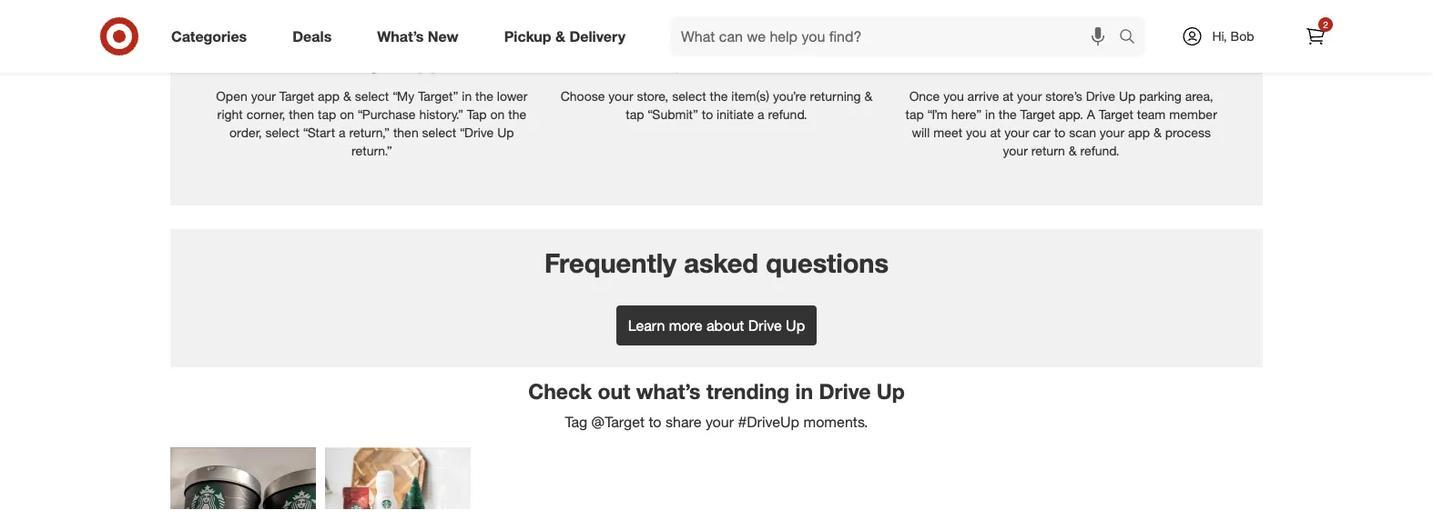 Task type: describe. For each thing, give the bounding box(es) containing it.
lower
[[497, 88, 528, 104]]

the inside choose your store, select the item(s) you're returning & tap "submit" to initiate a refund.
[[710, 88, 728, 104]]

app inside open your target app & select "my target" in the lower right corner, then tap on "purchase history." tap on the order, select "start a return," then select "drive up return."
[[318, 88, 340, 104]]

pickup & delivery
[[504, 27, 626, 45]]

frequently asked questions
[[545, 247, 889, 280]]

out
[[598, 379, 631, 404]]

2 vertical spatial up
[[877, 379, 905, 404]]

target"
[[418, 88, 459, 104]]

select inside choose your store, select the item(s) you're returning & tap "submit" to initiate a refund.
[[672, 88, 707, 104]]

user image by @what_im_eatin_uk image
[[170, 449, 316, 511]]

return."
[[352, 143, 392, 159]]

tag
[[565, 414, 588, 431]]

deals
[[293, 27, 332, 45]]

of
[[649, 49, 669, 74]]

delivery
[[570, 27, 626, 45]]

learn
[[628, 317, 665, 335]]

share
[[666, 414, 702, 431]]

your inside fill in the details of your return
[[674, 49, 718, 74]]

the inside bring it back & we'll handle the rest
[[1085, 49, 1117, 74]]

target inside open your target app & select "my target" in the lower right corner, then tap on "purchase history." tap on the order, select "start a return," then select "drive up return."
[[279, 88, 314, 104]]

history."
[[419, 106, 463, 122]]

search button
[[1111, 16, 1155, 60]]

a inside choose your store, select the item(s) you're returning & tap "submit" to initiate a refund.
[[758, 106, 765, 122]]

2 link
[[1296, 16, 1336, 56]]

what's
[[377, 27, 424, 45]]

What can we help you find? suggestions appear below search field
[[670, 16, 1124, 56]]

right
[[217, 106, 243, 122]]

"start
[[303, 124, 335, 140]]

& inside open your target app & select "my target" in the lower right corner, then tap on "purchase history." tap on the order, select "start a return," then select "drive up return."
[[343, 88, 351, 104]]

questions
[[766, 247, 889, 280]]

return inside start your return in the target app
[[383, 22, 443, 48]]

hi,
[[1213, 28, 1228, 44]]

a inside open your target app & select "my target" in the lower right corner, then tap on "purchase history." tap on the order, select "start a return," then select "drive up return."
[[339, 124, 346, 140]]

up inside open your target app & select "my target" in the lower right corner, then tap on "purchase history." tap on the order, select "start a return," then select "drive up return."
[[497, 124, 514, 140]]

returning
[[810, 88, 861, 104]]

learn more about drive up
[[628, 317, 805, 335]]

1 horizontal spatial drive
[[819, 379, 871, 404]]

the down lower
[[508, 106, 527, 122]]

"drive
[[460, 124, 494, 140]]

your for open your target app & select "my target" in the lower right corner, then tap on "purchase history." tap on the order, select "start a return," then select "drive up return."
[[251, 88, 276, 104]]

hi, bob
[[1213, 28, 1255, 44]]

user image by @chelseehood image
[[325, 449, 471, 511]]

order,
[[230, 124, 262, 140]]

item(s)
[[732, 88, 770, 104]]

fill
[[636, 22, 664, 48]]

1 on from the left
[[340, 106, 354, 122]]

select up "purchase
[[355, 88, 389, 104]]

tap inside choose your store, select the item(s) you're returning & tap "submit" to initiate a refund.
[[626, 106, 644, 122]]

check
[[528, 379, 592, 404]]

"purchase
[[358, 106, 416, 122]]

your for start your return in the target app
[[333, 22, 377, 48]]

fill in the details of your return
[[636, 22, 798, 74]]

bring it back & we'll handle the rest
[[962, 22, 1161, 74]]

& inside bring it back & we'll handle the rest
[[1121, 22, 1135, 48]]

pickup & delivery link
[[489, 16, 649, 56]]

pickup
[[504, 27, 552, 45]]

the up tap
[[476, 88, 494, 104]]

target inside start your return in the target app
[[338, 49, 400, 74]]

your down the check out what's trending in drive up
[[706, 414, 734, 431]]



Task type: locate. For each thing, give the bounding box(es) containing it.
1 horizontal spatial return
[[724, 49, 785, 74]]

2 horizontal spatial up
[[877, 379, 905, 404]]

choose your store, select the item(s) you're returning & tap "submit" to initiate a refund.
[[561, 88, 873, 122]]

0 vertical spatial a
[[758, 106, 765, 122]]

tap up "start
[[318, 106, 336, 122]]

your up corner,
[[251, 88, 276, 104]]

your inside choose your store, select the item(s) you're returning & tap "submit" to initiate a refund.
[[609, 88, 634, 104]]

the inside fill in the details of your return
[[694, 22, 726, 48]]

refund.
[[768, 106, 808, 122]]

return inside fill in the details of your return
[[724, 49, 785, 74]]

0 vertical spatial up
[[497, 124, 514, 140]]

back
[[1066, 22, 1115, 48]]

return
[[383, 22, 443, 48], [724, 49, 785, 74]]

in up tap
[[462, 88, 472, 104]]

#driveup
[[738, 414, 800, 431]]

categories link
[[156, 16, 270, 56]]

app down the what's new
[[406, 49, 444, 74]]

0 horizontal spatial then
[[289, 106, 314, 122]]

app
[[406, 49, 444, 74], [318, 88, 340, 104]]

select down the history."
[[422, 124, 456, 140]]

0 vertical spatial return
[[383, 22, 443, 48]]

1 vertical spatial drive
[[819, 379, 871, 404]]

open your target app & select "my target" in the lower right corner, then tap on "purchase history." tap on the order, select "start a return," then select "drive up return."
[[216, 88, 528, 159]]

drive up moments. on the right
[[819, 379, 871, 404]]

1 horizontal spatial then
[[393, 124, 419, 140]]

in inside open your target app & select "my target" in the lower right corner, then tap on "purchase history." tap on the order, select "start a return," then select "drive up return."
[[462, 88, 472, 104]]

categories
[[171, 27, 247, 45]]

0 vertical spatial target
[[338, 49, 400, 74]]

it
[[1048, 22, 1061, 48]]

& inside choose your store, select the item(s) you're returning & tap "submit" to initiate a refund.
[[865, 88, 873, 104]]

a
[[758, 106, 765, 122], [339, 124, 346, 140]]

target up corner,
[[279, 88, 314, 104]]

moments.
[[804, 414, 869, 431]]

tag @target to share your #driveup moments.
[[565, 414, 869, 431]]

trending
[[707, 379, 790, 404]]

then up "start
[[289, 106, 314, 122]]

return,"
[[349, 124, 390, 140]]

deals link
[[277, 16, 355, 56]]

your
[[333, 22, 377, 48], [674, 49, 718, 74], [251, 88, 276, 104], [609, 88, 634, 104], [706, 414, 734, 431]]

in inside start your return in the target app
[[449, 22, 467, 48]]

in right what's
[[449, 22, 467, 48]]

in inside fill in the details of your return
[[670, 22, 688, 48]]

choose
[[561, 88, 605, 104]]

on right tap
[[491, 106, 505, 122]]

your left store,
[[609, 88, 634, 104]]

a right "start
[[339, 124, 346, 140]]

target down what's
[[338, 49, 400, 74]]

app up "start
[[318, 88, 340, 104]]

& right pickup
[[556, 27, 566, 45]]

then down "purchase
[[393, 124, 419, 140]]

2
[[1324, 19, 1329, 30]]

"submit"
[[648, 106, 699, 122]]

in
[[449, 22, 467, 48], [670, 22, 688, 48], [462, 88, 472, 104], [796, 379, 813, 404]]

your inside open your target app & select "my target" in the lower right corner, then tap on "purchase history." tap on the order, select "start a return," then select "drive up return."
[[251, 88, 276, 104]]

start
[[277, 22, 327, 48]]

what's new link
[[362, 16, 482, 56]]

0 vertical spatial app
[[406, 49, 444, 74]]

on up 'return,"' in the left top of the page
[[340, 106, 354, 122]]

frequently
[[545, 247, 677, 280]]

about
[[707, 317, 744, 335]]

0 horizontal spatial a
[[339, 124, 346, 140]]

initiate
[[717, 106, 754, 122]]

search
[[1111, 29, 1155, 47]]

to inside choose your store, select the item(s) you're returning & tap "submit" to initiate a refund.
[[702, 106, 713, 122]]

open
[[216, 88, 248, 104]]

to left initiate
[[702, 106, 713, 122]]

0 horizontal spatial return
[[383, 22, 443, 48]]

details
[[731, 22, 798, 48]]

store,
[[637, 88, 669, 104]]

what's
[[636, 379, 701, 404]]

to
[[702, 106, 713, 122], [649, 414, 662, 431]]

you're
[[773, 88, 807, 104]]

0 vertical spatial to
[[702, 106, 713, 122]]

tap down store,
[[626, 106, 644, 122]]

your right deals
[[333, 22, 377, 48]]

1 vertical spatial return
[[724, 49, 785, 74]]

rest
[[1123, 49, 1161, 74]]

& right returning
[[865, 88, 873, 104]]

1 vertical spatial up
[[786, 317, 805, 335]]

select
[[355, 88, 389, 104], [672, 88, 707, 104], [265, 124, 300, 140], [422, 124, 456, 140]]

0 vertical spatial then
[[289, 106, 314, 122]]

the up initiate
[[710, 88, 728, 104]]

bob
[[1231, 28, 1255, 44]]

the left details
[[694, 22, 726, 48]]

2 tap from the left
[[626, 106, 644, 122]]

1 horizontal spatial a
[[758, 106, 765, 122]]

0 horizontal spatial to
[[649, 414, 662, 431]]

more
[[669, 317, 703, 335]]

your inside start your return in the target app
[[333, 22, 377, 48]]

in up moments. on the right
[[796, 379, 813, 404]]

@target
[[592, 414, 645, 431]]

&
[[1121, 22, 1135, 48], [556, 27, 566, 45], [343, 88, 351, 104], [865, 88, 873, 104]]

handle
[[1012, 49, 1079, 74]]

the inside start your return in the target app
[[300, 49, 332, 74]]

bring
[[988, 22, 1042, 48]]

0 horizontal spatial app
[[318, 88, 340, 104]]

1 horizontal spatial to
[[702, 106, 713, 122]]

to left share
[[649, 414, 662, 431]]

1 vertical spatial target
[[279, 88, 314, 104]]

your for choose your store, select the item(s) you're returning & tap "submit" to initiate a refund.
[[609, 88, 634, 104]]

1 vertical spatial a
[[339, 124, 346, 140]]

a down item(s) at the top right
[[758, 106, 765, 122]]

& up 'return,"' in the left top of the page
[[343, 88, 351, 104]]

0 horizontal spatial on
[[340, 106, 354, 122]]

0 vertical spatial drive
[[749, 317, 782, 335]]

1 horizontal spatial on
[[491, 106, 505, 122]]

& up the rest on the top right
[[1121, 22, 1135, 48]]

the down back
[[1085, 49, 1117, 74]]

1 horizontal spatial up
[[786, 317, 805, 335]]

0 horizontal spatial tap
[[318, 106, 336, 122]]

learn more about drive up link
[[616, 306, 817, 346]]

the down deals
[[300, 49, 332, 74]]

the
[[694, 22, 726, 48], [300, 49, 332, 74], [1085, 49, 1117, 74], [476, 88, 494, 104], [710, 88, 728, 104], [508, 106, 527, 122]]

tap
[[318, 106, 336, 122], [626, 106, 644, 122]]

asked
[[684, 247, 759, 280]]

your right the of
[[674, 49, 718, 74]]

select up "submit"
[[672, 88, 707, 104]]

1 vertical spatial app
[[318, 88, 340, 104]]

0 horizontal spatial up
[[497, 124, 514, 140]]

start your return in the target app
[[277, 22, 467, 74]]

tap inside open your target app & select "my target" in the lower right corner, then tap on "purchase history." tap on the order, select "start a return," then select "drive up return."
[[318, 106, 336, 122]]

1 horizontal spatial app
[[406, 49, 444, 74]]

corner,
[[247, 106, 285, 122]]

then
[[289, 106, 314, 122], [393, 124, 419, 140]]

1 horizontal spatial tap
[[626, 106, 644, 122]]

check out what's trending in drive up
[[528, 379, 905, 404]]

tap
[[467, 106, 487, 122]]

in right fill
[[670, 22, 688, 48]]

drive
[[749, 317, 782, 335], [819, 379, 871, 404]]

on
[[340, 106, 354, 122], [491, 106, 505, 122]]

1 vertical spatial to
[[649, 414, 662, 431]]

select down corner,
[[265, 124, 300, 140]]

1 horizontal spatial target
[[338, 49, 400, 74]]

1 vertical spatial then
[[393, 124, 419, 140]]

target
[[338, 49, 400, 74], [279, 88, 314, 104]]

0 horizontal spatial drive
[[749, 317, 782, 335]]

"my
[[393, 88, 415, 104]]

up
[[497, 124, 514, 140], [786, 317, 805, 335], [877, 379, 905, 404]]

0 horizontal spatial target
[[279, 88, 314, 104]]

2 on from the left
[[491, 106, 505, 122]]

we'll
[[962, 49, 1006, 74]]

1 tap from the left
[[318, 106, 336, 122]]

what's new
[[377, 27, 459, 45]]

app inside start your return in the target app
[[406, 49, 444, 74]]

drive right about
[[749, 317, 782, 335]]

new
[[428, 27, 459, 45]]



Task type: vqa. For each thing, say whether or not it's contained in the screenshot.
See price in cart
no



